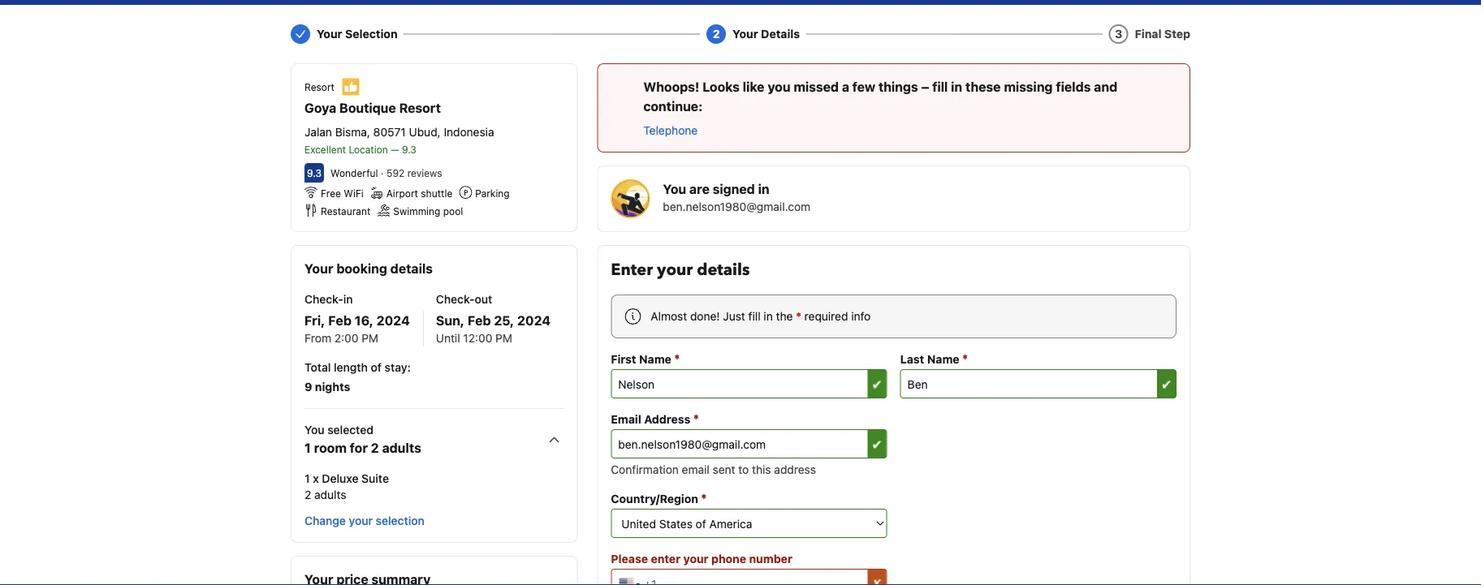 Task type: vqa. For each thing, say whether or not it's contained in the screenshot.
the leftmost Includes
no



Task type: describe. For each thing, give the bounding box(es) containing it.
Double-check for typos text field
[[611, 430, 887, 459]]

email
[[611, 413, 641, 426]]

in inside check-in fri, feb 16, 2024 from 2:00 pm
[[343, 293, 353, 306]]

you selected 1 room for  2 adults
[[305, 424, 421, 456]]

selected
[[328, 424, 374, 437]]

things
[[879, 79, 918, 95]]

your for change
[[349, 515, 373, 528]]

wifi
[[344, 188, 364, 199]]

592
[[387, 168, 405, 179]]

in inside you are signed in ben.nelson1980@gmail.com
[[758, 182, 770, 197]]

3
[[1115, 27, 1123, 41]]

indonesia
[[444, 125, 494, 139]]

ben.nelson1980@gmail.com
[[663, 200, 811, 214]]

change
[[305, 515, 346, 528]]

* down email in the left of the page
[[701, 492, 707, 506]]

* right the
[[796, 310, 802, 323]]

email address *
[[611, 412, 699, 426]]

fill inside whoops! looks like you missed a few things – fill in these missing fields and continue:
[[932, 79, 948, 95]]

x
[[313, 472, 319, 486]]

a
[[842, 79, 849, 95]]

sent
[[713, 463, 736, 477]]

your for your booking details
[[305, 261, 333, 277]]

whoops! looks like you missed a few things – fill in these missing fields and continue: alert
[[597, 63, 1191, 153]]

change your selection
[[305, 515, 425, 528]]

16,
[[355, 313, 373, 329]]

booking
[[336, 261, 387, 277]]

first name *
[[611, 352, 680, 366]]

+1 text field
[[611, 569, 887, 586]]

you are signed in ben.nelson1980@gmail.com
[[663, 182, 811, 214]]

please enter your phone number
[[611, 553, 793, 566]]

the
[[776, 310, 793, 323]]

airport
[[386, 188, 418, 199]]

swimming
[[393, 205, 440, 217]]

change your selection link
[[298, 507, 431, 536]]

2024 for sun, feb 25, 2024
[[517, 313, 551, 329]]

last
[[900, 353, 925, 366]]

0 vertical spatial 2
[[713, 27, 720, 41]]

check- for fri,
[[305, 293, 343, 306]]

you for you selected
[[305, 424, 325, 437]]

1 x deluxe suite 2 adults
[[305, 472, 389, 502]]

length
[[334, 361, 368, 374]]

selection
[[376, 515, 425, 528]]

phone
[[712, 553, 746, 566]]

whoops! looks like you missed a few things – fill in these missing fields and continue:
[[644, 79, 1118, 114]]

wonderful · 592 reviews
[[331, 168, 442, 179]]

free wifi
[[321, 188, 364, 199]]

few
[[853, 79, 876, 95]]

details for your booking details
[[390, 261, 433, 277]]

goya
[[305, 100, 336, 116]]

like
[[743, 79, 765, 95]]

enter
[[611, 259, 653, 281]]

your for your details
[[733, 27, 758, 41]]

airport shuttle
[[386, 188, 453, 199]]

room
[[314, 441, 347, 456]]

step
[[1165, 27, 1191, 41]]

details
[[761, 27, 800, 41]]

fri,
[[305, 313, 325, 329]]

bisma,
[[335, 125, 370, 139]]

parking
[[475, 188, 510, 199]]

your details
[[733, 27, 800, 41]]

jalan
[[305, 125, 332, 139]]

adults inside you selected 1 room for  2 adults
[[382, 441, 421, 456]]

to
[[739, 463, 749, 477]]

are
[[690, 182, 710, 197]]

name for last name *
[[927, 353, 960, 366]]

2 inside you selected 1 room for  2 adults
[[371, 441, 379, 456]]

25,
[[494, 313, 514, 329]]

12:00 pm
[[463, 332, 513, 345]]

done!
[[690, 310, 720, 323]]

your for enter
[[657, 259, 693, 281]]

feb for 16,
[[328, 313, 352, 329]]

until
[[436, 332, 460, 345]]

country/region
[[611, 493, 698, 506]]



Task type: locate. For each thing, give the bounding box(es) containing it.
1 horizontal spatial feb
[[468, 313, 491, 329]]

wonderful
[[331, 168, 378, 179]]

your
[[657, 259, 693, 281], [349, 515, 373, 528], [684, 553, 709, 566]]

final step
[[1135, 27, 1191, 41]]

resort up ubud,
[[399, 100, 441, 116]]

adults inside 1 x deluxe suite 2 adults
[[314, 489, 346, 502]]

you inside you selected 1 room for  2 adults
[[305, 424, 325, 437]]

* for first name *
[[674, 352, 680, 366]]

you for you are signed in
[[663, 182, 686, 197]]

in left the
[[764, 310, 773, 323]]

you left are
[[663, 182, 686, 197]]

2 up change
[[305, 489, 311, 502]]

selection
[[345, 27, 398, 41]]

resort up goya
[[305, 81, 335, 93]]

2
[[713, 27, 720, 41], [371, 441, 379, 456], [305, 489, 311, 502]]

required
[[805, 310, 848, 323]]

2024 inside check-in fri, feb 16, 2024 from 2:00 pm
[[377, 313, 410, 329]]

suite
[[362, 472, 389, 486]]

adults
[[382, 441, 421, 456], [314, 489, 346, 502]]

80571
[[373, 125, 406, 139]]

feb
[[328, 313, 352, 329], [468, 313, 491, 329]]

* for last name *
[[963, 352, 968, 366]]

0 horizontal spatial 2
[[305, 489, 311, 502]]

out
[[475, 293, 492, 306]]

name for first name *
[[639, 353, 672, 366]]

*
[[796, 310, 802, 323], [674, 352, 680, 366], [963, 352, 968, 366], [693, 412, 699, 426], [701, 492, 707, 506]]

1 vertical spatial your
[[349, 515, 373, 528]]

you
[[663, 182, 686, 197], [305, 424, 325, 437]]

0 vertical spatial 1
[[305, 441, 311, 456]]

stay:
[[385, 361, 411, 374]]

boutique
[[340, 100, 396, 116]]

total
[[305, 361, 331, 374]]

check- for sun,
[[436, 293, 475, 306]]

sun,
[[436, 313, 465, 329]]

1 horizontal spatial 2024
[[517, 313, 551, 329]]

fill right just
[[749, 310, 761, 323]]

2 1 from the top
[[305, 472, 310, 486]]

1 vertical spatial resort
[[399, 100, 441, 116]]

1 horizontal spatial fill
[[932, 79, 948, 95]]

reviews
[[407, 168, 442, 179]]

details
[[697, 259, 750, 281], [390, 261, 433, 277]]

name right last
[[927, 353, 960, 366]]

1 horizontal spatial you
[[663, 182, 686, 197]]

this
[[752, 463, 771, 477]]

2 left your details
[[713, 27, 720, 41]]

you inside you are signed in ben.nelson1980@gmail.com
[[663, 182, 686, 197]]

scored 9.3 element
[[305, 163, 324, 183]]

2 vertical spatial your
[[684, 553, 709, 566]]

deluxe
[[322, 472, 359, 486]]

enter
[[651, 553, 681, 566]]

of
[[371, 361, 382, 374]]

check- inside check-in fri, feb 16, 2024 from 2:00 pm
[[305, 293, 343, 306]]

1 inside 1 x deluxe suite 2 adults
[[305, 472, 310, 486]]

jalan bisma, 80571 ubud, indonesia button
[[305, 124, 494, 141]]

feb for 25,
[[468, 313, 491, 329]]

your booking details
[[305, 261, 433, 277]]

0 vertical spatial you
[[663, 182, 686, 197]]

1 1 from the top
[[305, 441, 311, 456]]

0 horizontal spatial resort
[[305, 81, 335, 93]]

2 name from the left
[[927, 353, 960, 366]]

telephone
[[644, 124, 698, 137]]

restaurant
[[321, 205, 371, 217]]

9
[[305, 381, 312, 394]]

first
[[611, 353, 636, 366]]

0 horizontal spatial feb
[[328, 313, 352, 329]]

0 vertical spatial adults
[[382, 441, 421, 456]]

location
[[349, 144, 388, 155]]

None text field
[[611, 370, 887, 399]]

excellent
[[305, 144, 346, 155]]

ubud,
[[409, 125, 441, 139]]

0 horizontal spatial fill
[[749, 310, 761, 323]]

continue:
[[644, 99, 703, 114]]

—
[[391, 144, 399, 155]]

and
[[1094, 79, 1118, 95]]

1 horizontal spatial resort
[[399, 100, 441, 116]]

0 horizontal spatial you
[[305, 424, 325, 437]]

adults up suite
[[382, 441, 421, 456]]

telephone link
[[644, 123, 698, 139]]

0 horizontal spatial 2024
[[377, 313, 410, 329]]

0 vertical spatial fill
[[932, 79, 948, 95]]

confirmation email sent to this address
[[611, 463, 816, 477]]

name inside the first name *
[[639, 353, 672, 366]]

shuttle
[[421, 188, 453, 199]]

1 horizontal spatial 9.3
[[402, 144, 417, 155]]

feb left 16,
[[328, 313, 352, 329]]

2:00 pm
[[334, 332, 379, 345]]

* down almost at the bottom of page
[[674, 352, 680, 366]]

from
[[305, 332, 331, 345]]

goya boutique resort
[[305, 100, 441, 116]]

2 check- from the left
[[436, 293, 475, 306]]

in left these in the right of the page
[[951, 79, 963, 95]]

you up room
[[305, 424, 325, 437]]

2024 right 25, at bottom
[[517, 313, 551, 329]]

2 inside 1 x deluxe suite 2 adults
[[305, 489, 311, 502]]

feb inside check-in fri, feb 16, 2024 from 2:00 pm
[[328, 313, 352, 329]]

looks
[[703, 79, 740, 95]]

almost done! just fill in the * required info
[[651, 310, 871, 323]]

resort
[[305, 81, 335, 93], [399, 100, 441, 116]]

2 2024 from the left
[[517, 313, 551, 329]]

2 vertical spatial 2
[[305, 489, 311, 502]]

2024 inside check-out sun, feb 25, 2024 until 12:00 pm
[[517, 313, 551, 329]]

1 horizontal spatial name
[[927, 353, 960, 366]]

country/region *
[[611, 492, 707, 506]]

1 check- from the left
[[305, 293, 343, 306]]

final
[[1135, 27, 1162, 41]]

name inside 'last name *'
[[927, 353, 960, 366]]

enter your details
[[611, 259, 750, 281]]

check- up sun,
[[436, 293, 475, 306]]

info
[[851, 310, 871, 323]]

check-
[[305, 293, 343, 306], [436, 293, 475, 306]]

1 left x
[[305, 472, 310, 486]]

0 horizontal spatial check-
[[305, 293, 343, 306]]

details for enter your details
[[697, 259, 750, 281]]

pool
[[443, 205, 463, 217]]

number
[[749, 553, 793, 566]]

2 right the for
[[371, 441, 379, 456]]

confirmation
[[611, 463, 679, 477]]

for
[[350, 441, 368, 456]]

your left booking
[[305, 261, 333, 277]]

feb inside check-out sun, feb 25, 2024 until 12:00 pm
[[468, 313, 491, 329]]

–
[[921, 79, 929, 95]]

2024 right 16,
[[377, 313, 410, 329]]

2024 for fri, feb 16, 2024
[[377, 313, 410, 329]]

1 2024 from the left
[[377, 313, 410, 329]]

your
[[317, 27, 342, 41], [733, 27, 758, 41], [305, 261, 333, 277]]

jalan bisma, 80571 ubud, indonesia excellent location — 9.3
[[305, 125, 494, 155]]

1 horizontal spatial details
[[697, 259, 750, 281]]

* right last
[[963, 352, 968, 366]]

1 vertical spatial 9.3
[[307, 167, 322, 179]]

0 vertical spatial 9.3
[[402, 144, 417, 155]]

1 vertical spatial 2
[[371, 441, 379, 456]]

9.3 inside jalan bisma, 80571 ubud, indonesia excellent location — 9.3
[[402, 144, 417, 155]]

1 horizontal spatial check-
[[436, 293, 475, 306]]

free
[[321, 188, 341, 199]]

0 horizontal spatial details
[[390, 261, 433, 277]]

1 name from the left
[[639, 353, 672, 366]]

1 vertical spatial adults
[[314, 489, 346, 502]]

0 horizontal spatial adults
[[314, 489, 346, 502]]

2 horizontal spatial 2
[[713, 27, 720, 41]]

1 horizontal spatial adults
[[382, 441, 421, 456]]

swimming pool
[[393, 205, 463, 217]]

check- up the fri,
[[305, 293, 343, 306]]

adults down the deluxe
[[314, 489, 346, 502]]

your left the selection
[[317, 27, 342, 41]]

in inside whoops! looks like you missed a few things – fill in these missing fields and continue:
[[951, 79, 963, 95]]

1 vertical spatial 1
[[305, 472, 310, 486]]

check- inside check-out sun, feb 25, 2024 until 12:00 pm
[[436, 293, 475, 306]]

fill right –
[[932, 79, 948, 95]]

* right the address
[[693, 412, 699, 426]]

address
[[644, 413, 691, 426]]

None text field
[[900, 370, 1177, 399]]

in right signed
[[758, 182, 770, 197]]

just
[[723, 310, 745, 323]]

signed
[[713, 182, 755, 197]]

total length of stay: 9 nights
[[305, 361, 411, 394]]

1 feb from the left
[[328, 313, 352, 329]]

these
[[966, 79, 1001, 95]]

1 horizontal spatial 2
[[371, 441, 379, 456]]

please enter your phone number alert
[[611, 551, 887, 568]]

1 vertical spatial you
[[305, 424, 325, 437]]

email
[[682, 463, 710, 477]]

9.3 down excellent
[[307, 167, 322, 179]]

details up just
[[697, 259, 750, 281]]

check-in fri, feb 16, 2024 from 2:00 pm
[[305, 293, 410, 345]]

feb up 12:00 pm
[[468, 313, 491, 329]]

missing
[[1004, 79, 1053, 95]]

2 feb from the left
[[468, 313, 491, 329]]

9.3
[[402, 144, 417, 155], [307, 167, 322, 179]]

0 horizontal spatial 9.3
[[307, 167, 322, 179]]

·
[[381, 168, 384, 179]]

* for email address *
[[693, 412, 699, 426]]

whoops!
[[644, 79, 700, 95]]

rated wonderful element
[[331, 168, 378, 179]]

0 vertical spatial resort
[[305, 81, 335, 93]]

your left details
[[733, 27, 758, 41]]

check-out sun, feb 25, 2024 until 12:00 pm
[[436, 293, 551, 345]]

name right first
[[639, 353, 672, 366]]

your inside alert
[[684, 553, 709, 566]]

missed
[[794, 79, 839, 95]]

your selection
[[317, 27, 398, 41]]

address
[[774, 463, 816, 477]]

your for your selection
[[317, 27, 342, 41]]

details right booking
[[390, 261, 433, 277]]

nights
[[315, 381, 350, 394]]

9.3 right —
[[402, 144, 417, 155]]

you
[[768, 79, 791, 95]]

0 horizontal spatial name
[[639, 353, 672, 366]]

1 left room
[[305, 441, 311, 456]]

almost
[[651, 310, 687, 323]]

0 vertical spatial your
[[657, 259, 693, 281]]

1 inside you selected 1 room for  2 adults
[[305, 441, 311, 456]]

1 vertical spatial fill
[[749, 310, 761, 323]]

in down booking
[[343, 293, 353, 306]]



